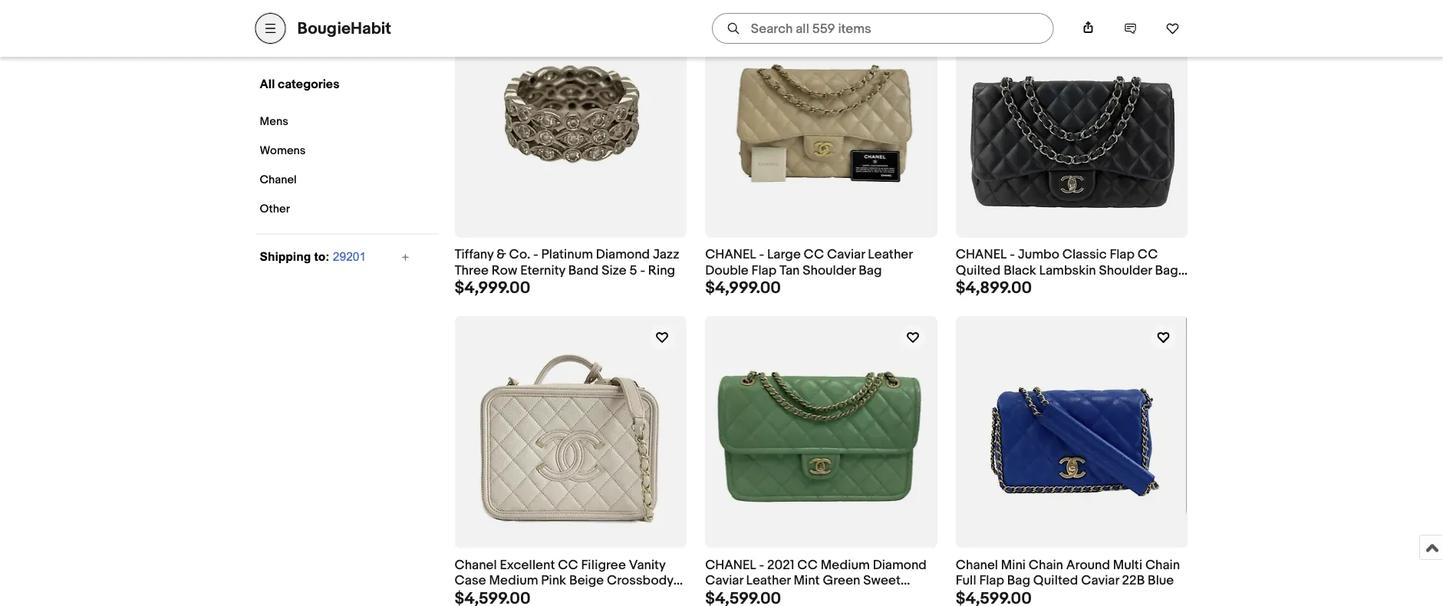 Task type: locate. For each thing, give the bounding box(es) containing it.
2 horizontal spatial caviar
[[1081, 573, 1119, 589]]

0 vertical spatial crossbody
[[956, 279, 1023, 295]]

diamond inside chanel - 2021 cc medium diamond caviar leather mint green sweet single flap
[[873, 557, 927, 573]]

cc
[[804, 247, 824, 263], [1138, 247, 1158, 263], [558, 557, 578, 573], [797, 557, 818, 573]]

1 horizontal spatial crossbody
[[956, 279, 1023, 295]]

0 horizontal spatial $4,999.00
[[455, 279, 530, 299]]

chain
[[1029, 557, 1063, 573], [1146, 557, 1180, 573]]

chanel excellent cc filigree vanity case medium pink beige crossbody handbag
[[455, 557, 673, 605]]

0 horizontal spatial diamond
[[596, 247, 650, 263]]

bag inside chanel - large cc caviar leather double flap tan shoulder bag
[[859, 263, 882, 279]]

mens link
[[256, 111, 405, 132]]

0 horizontal spatial bag
[[859, 263, 882, 279]]

chanel for caviar
[[705, 557, 756, 573]]

diamond for band
[[596, 247, 650, 263]]

1 horizontal spatial $4,999.00
[[705, 279, 781, 299]]

medium inside the "chanel excellent cc filigree vanity case medium pink beige crossbody handbag"
[[489, 573, 538, 589]]

2 shoulder from the left
[[1099, 263, 1152, 279]]

around
[[1066, 557, 1110, 573]]

beige
[[569, 573, 604, 589]]

single
[[705, 589, 743, 605]]

chain right 22b
[[1146, 557, 1180, 573]]

other
[[260, 202, 290, 216]]

flap right "single"
[[746, 589, 770, 605]]

chanel left large
[[705, 247, 756, 263]]

crossbody down jumbo
[[956, 279, 1023, 295]]

bougiehabit link
[[297, 18, 391, 38]]

0 horizontal spatial shoulder
[[803, 263, 856, 279]]

handbag
[[455, 589, 510, 605]]

bag inside chanel mini chain around multi chain full flap bag quilted caviar 22b blue
[[1007, 573, 1030, 589]]

0 horizontal spatial crossbody
[[607, 573, 673, 589]]

double
[[705, 263, 749, 279]]

caviar inside chanel - large cc caviar leather double flap tan shoulder bag
[[827, 247, 865, 263]]

flap right classic
[[1110, 247, 1135, 263]]

cc right the 2021
[[797, 557, 818, 573]]

0 vertical spatial leather
[[868, 247, 913, 263]]

flap right the full
[[979, 573, 1004, 589]]

blue
[[1148, 573, 1174, 589]]

all categories
[[260, 77, 340, 92]]

jazz
[[653, 247, 679, 263]]

chanel inside chanel - 2021 cc medium diamond caviar leather mint green sweet single flap
[[705, 557, 756, 573]]

Search all 559 items field
[[712, 13, 1054, 44]]

flap inside chanel - 2021 cc medium diamond caviar leather mint green sweet single flap
[[746, 589, 770, 605]]

chanel up other
[[260, 173, 297, 187]]

tan
[[780, 263, 800, 279]]

case
[[455, 573, 486, 589]]

shoulder inside chanel - large cc caviar leather double flap tan shoulder bag
[[803, 263, 856, 279]]

$4,999.00
[[455, 279, 530, 299], [705, 279, 781, 299]]

chanel - large cc caviar leather double flap tan shoulder bag
[[705, 247, 913, 279]]

1 vertical spatial quilted
[[1033, 573, 1078, 589]]

- inside chanel - large cc caviar leather double flap tan shoulder bag
[[759, 247, 764, 263]]

diamond inside tiffany & co. - platinum diamond jazz three row eternity band size 5 - ring
[[596, 247, 650, 263]]

1 horizontal spatial leather
[[868, 247, 913, 263]]

shoulder for flap
[[1099, 263, 1152, 279]]

0 horizontal spatial medium
[[489, 573, 538, 589]]

chain right mini
[[1029, 557, 1063, 573]]

1 chain from the left
[[1029, 557, 1063, 573]]

2 horizontal spatial chanel
[[956, 557, 998, 573]]

medium right mint
[[821, 557, 870, 573]]

1 horizontal spatial medium
[[821, 557, 870, 573]]

chanel up "single"
[[705, 557, 756, 573]]

platinum
[[541, 247, 593, 263]]

bag inside chanel - jumbo classic flap cc quilted black lambskin shoulder bag / crossbody
[[1155, 263, 1178, 279]]

- inside chanel - 2021 cc medium diamond caviar leather mint green sweet single flap
[[759, 557, 764, 573]]

shipping to: 29201
[[260, 250, 366, 263]]

chanel inside chanel - jumbo classic flap cc quilted black lambskin shoulder bag / crossbody
[[956, 247, 1007, 263]]

flap left tan at right top
[[752, 263, 777, 279]]

chanel - 2021 cc medium diamond caviar leather mint green sweet single flap : quick view image
[[706, 317, 936, 547]]

diamond right green
[[873, 557, 927, 573]]

1 vertical spatial leather
[[746, 573, 791, 589]]

chanel up handbag
[[455, 557, 497, 573]]

quilted right mini
[[1033, 573, 1078, 589]]

vanity
[[629, 557, 666, 573]]

cc right tan at right top
[[804, 247, 824, 263]]

shoulder
[[803, 263, 856, 279], [1099, 263, 1152, 279]]

1 horizontal spatial diamond
[[873, 557, 927, 573]]

flap
[[1110, 247, 1135, 263], [752, 263, 777, 279], [979, 573, 1004, 589], [746, 589, 770, 605]]

diamond
[[596, 247, 650, 263], [873, 557, 927, 573]]

-
[[533, 247, 538, 263], [759, 247, 764, 263], [1010, 247, 1015, 263], [640, 263, 645, 279], [759, 557, 764, 573]]

chanel inside chanel - large cc caviar leather double flap tan shoulder bag
[[705, 247, 756, 263]]

quilted
[[956, 263, 1001, 279], [1033, 573, 1078, 589]]

0 vertical spatial quilted
[[956, 263, 1001, 279]]

filigree
[[581, 557, 626, 573]]

0 vertical spatial diamond
[[596, 247, 650, 263]]

flap inside chanel mini chain around multi chain full flap bag quilted caviar 22b blue
[[979, 573, 1004, 589]]

chanel inside the "chanel excellent cc filigree vanity case medium pink beige crossbody handbag"
[[455, 557, 497, 573]]

shoulder right tan at right top
[[803, 263, 856, 279]]

row
[[492, 263, 517, 279]]

chanel left mini
[[956, 557, 998, 573]]

1 horizontal spatial bag
[[1007, 573, 1030, 589]]

caviar left the 2021
[[705, 573, 743, 589]]

chanel excellent cc filigree vanity case medium pink beige crossbody handbag : quick view image
[[456, 317, 686, 547]]

all
[[260, 77, 275, 92]]

1 horizontal spatial shoulder
[[1099, 263, 1152, 279]]

cc left filigree
[[558, 557, 578, 573]]

crossbody
[[956, 279, 1023, 295], [607, 573, 673, 589]]

diamond left jazz
[[596, 247, 650, 263]]

$4,999.00 down large
[[705, 279, 781, 299]]

0 horizontal spatial quilted
[[956, 263, 1001, 279]]

caviar inside chanel mini chain around multi chain full flap bag quilted caviar 22b blue
[[1081, 573, 1119, 589]]

size
[[602, 263, 627, 279]]

shoulder inside chanel - jumbo classic flap cc quilted black lambskin shoulder bag / crossbody
[[1099, 263, 1152, 279]]

caviar left 22b
[[1081, 573, 1119, 589]]

$4,999.00 down & in the left top of the page
[[455, 279, 530, 299]]

bag
[[859, 263, 882, 279], [1155, 263, 1178, 279], [1007, 573, 1030, 589]]

multi
[[1113, 557, 1143, 573]]

quilted left black
[[956, 263, 1001, 279]]

1 horizontal spatial chain
[[1146, 557, 1180, 573]]

mini
[[1001, 557, 1026, 573]]

2 chain from the left
[[1146, 557, 1180, 573]]

- left the 2021
[[759, 557, 764, 573]]

- left large
[[759, 247, 764, 263]]

shoulder right lambskin
[[1099, 263, 1152, 279]]

crossbody inside chanel - jumbo classic flap cc quilted black lambskin shoulder bag / crossbody
[[956, 279, 1023, 295]]

1 horizontal spatial caviar
[[827, 247, 865, 263]]

caviar inside chanel - 2021 cc medium diamond caviar leather mint green sweet single flap
[[705, 573, 743, 589]]

chanel up the $4,899.00
[[956, 247, 1007, 263]]

caviar
[[827, 247, 865, 263], [705, 573, 743, 589], [1081, 573, 1119, 589]]

lambskin
[[1039, 263, 1096, 279]]

tiffany
[[455, 247, 494, 263]]

0 horizontal spatial chanel
[[260, 173, 297, 187]]

medium
[[821, 557, 870, 573], [489, 573, 538, 589]]

2 horizontal spatial bag
[[1155, 263, 1178, 279]]

1 shoulder from the left
[[803, 263, 856, 279]]

ring
[[648, 263, 675, 279]]

$4,999.00 for flap
[[705, 279, 781, 299]]

leather inside chanel - large cc caviar leather double flap tan shoulder bag
[[868, 247, 913, 263]]

caviar right tan at right top
[[827, 247, 865, 263]]

crossbody right beige
[[607, 573, 673, 589]]

1 horizontal spatial chanel
[[455, 557, 497, 573]]

save this seller bougie_habit image
[[1166, 21, 1180, 35]]

tiffany & co. - platinum diamond jazz three row eternity band size 5 - ring
[[455, 247, 679, 279]]

leather
[[868, 247, 913, 263], [746, 573, 791, 589]]

chanel
[[705, 247, 756, 263], [956, 247, 1007, 263], [705, 557, 756, 573]]

chanel
[[260, 173, 297, 187], [455, 557, 497, 573], [956, 557, 998, 573]]

0 horizontal spatial chain
[[1029, 557, 1063, 573]]

2 $4,999.00 from the left
[[705, 279, 781, 299]]

chanel mini chain around multi chain full flap bag quilted caviar 22b blue
[[956, 557, 1180, 589]]

excellent
[[500, 557, 555, 573]]

chanel inside chanel mini chain around multi chain full flap bag quilted caviar 22b blue
[[956, 557, 998, 573]]

- inside chanel - jumbo classic flap cc quilted black lambskin shoulder bag / crossbody
[[1010, 247, 1015, 263]]

1 horizontal spatial quilted
[[1033, 573, 1078, 589]]

cc left /
[[1138, 247, 1158, 263]]

1 vertical spatial diamond
[[873, 557, 927, 573]]

0 horizontal spatial leather
[[746, 573, 791, 589]]

chanel - large cc caviar leather double flap tan shoulder bag : quick view image
[[706, 7, 936, 237]]

- left jumbo
[[1010, 247, 1015, 263]]

1 vertical spatial crossbody
[[607, 573, 673, 589]]

1 $4,999.00 from the left
[[455, 279, 530, 299]]

29201
[[333, 250, 366, 263]]

0 horizontal spatial caviar
[[705, 573, 743, 589]]

medium left pink at left
[[489, 573, 538, 589]]



Task type: describe. For each thing, give the bounding box(es) containing it.
full
[[956, 573, 976, 589]]

22b
[[1122, 573, 1145, 589]]

to:
[[314, 250, 330, 263]]

band
[[568, 263, 599, 279]]

&
[[497, 247, 506, 263]]

womens link
[[256, 140, 405, 162]]

three
[[455, 263, 489, 279]]

cc inside chanel - jumbo classic flap cc quilted black lambskin shoulder bag / crossbody
[[1138, 247, 1158, 263]]

chanel excellent cc filigree vanity case medium pink beige crossbody handbag button
[[455, 557, 687, 605]]

- for chanel - jumbo classic flap cc quilted black lambskin shoulder bag / crossbody
[[1010, 247, 1015, 263]]

chanel - 2021 cc medium diamond caviar leather mint green sweet single flap
[[705, 557, 927, 605]]

flap inside chanel - jumbo classic flap cc quilted black lambskin shoulder bag / crossbody
[[1110, 247, 1135, 263]]

$4,899.00
[[956, 279, 1032, 299]]

cc inside the "chanel excellent cc filigree vanity case medium pink beige crossbody handbag"
[[558, 557, 578, 573]]

2021
[[767, 557, 794, 573]]

co.
[[509, 247, 530, 263]]

black
[[1004, 263, 1036, 279]]

chanel - large cc caviar leather double flap tan shoulder bag button
[[705, 247, 938, 279]]

womens
[[260, 144, 306, 158]]

$4,999.00 for three
[[455, 279, 530, 299]]

jumbo
[[1018, 247, 1060, 263]]

green
[[823, 573, 861, 589]]

flap inside chanel - large cc caviar leather double flap tan shoulder bag
[[752, 263, 777, 279]]

chanel - jumbo classic flap cc quilted black lambskin shoulder bag / crossbody button
[[956, 247, 1188, 295]]

chanel - jumbo classic flap cc quilted black lambskin shoulder bag / crossbody
[[956, 247, 1188, 295]]

diamond for sweet
[[873, 557, 927, 573]]

/
[[1181, 263, 1188, 279]]

quilted inside chanel - jumbo classic flap cc quilted black lambskin shoulder bag / crossbody
[[956, 263, 1001, 279]]

bag for cc
[[1155, 263, 1178, 279]]

mens
[[260, 115, 288, 129]]

crossbody inside the "chanel excellent cc filigree vanity case medium pink beige crossbody handbag"
[[607, 573, 673, 589]]

- for chanel - 2021 cc medium diamond caviar leather mint green sweet single flap
[[759, 557, 764, 573]]

other link
[[256, 198, 405, 220]]

sweet
[[863, 573, 901, 589]]

cc inside chanel - 2021 cc medium diamond caviar leather mint green sweet single flap
[[797, 557, 818, 573]]

eternity
[[520, 263, 565, 279]]

- for chanel - large cc caviar leather double flap tan shoulder bag
[[759, 247, 764, 263]]

bougiehabit
[[297, 18, 391, 38]]

medium inside chanel - 2021 cc medium diamond caviar leather mint green sweet single flap
[[821, 557, 870, 573]]

classic
[[1063, 247, 1107, 263]]

mint
[[794, 573, 820, 589]]

5
[[630, 263, 637, 279]]

chanel - jumbo classic flap cc quilted black lambskin shoulder bag / crossbody : quick view image
[[957, 7, 1187, 237]]

chanel for double
[[705, 247, 756, 263]]

chanel for chanel mini chain around multi chain full flap bag quilted caviar 22b blue
[[956, 557, 998, 573]]

chanel - 2021 cc medium diamond caviar leather mint green sweet single flap button
[[705, 557, 938, 605]]

shoulder for caviar
[[803, 263, 856, 279]]

- right 5
[[640, 263, 645, 279]]

- right the co.
[[533, 247, 538, 263]]

categories
[[278, 77, 340, 92]]

pink
[[541, 573, 566, 589]]

chanel for quilted
[[956, 247, 1007, 263]]

chanel for chanel excellent cc filigree vanity case medium pink beige crossbody handbag
[[455, 557, 497, 573]]

all categories link
[[256, 73, 411, 96]]

tiffany & co. - platinum diamond jazz three row eternity band size 5 - ring button
[[455, 247, 687, 279]]

shipping
[[260, 250, 311, 263]]

large
[[767, 247, 801, 263]]

chanel mini chain around multi chain full flap bag quilted caviar 22b blue : quick view image
[[957, 317, 1187, 548]]

leather inside chanel - 2021 cc medium diamond caviar leather mint green sweet single flap
[[746, 573, 791, 589]]

chanel for chanel
[[260, 173, 297, 187]]

tiffany & co. - platinum diamond jazz three row eternity band size 5 - ring : quick view image
[[456, 7, 686, 237]]

quilted inside chanel mini chain around multi chain full flap bag quilted caviar 22b blue
[[1033, 573, 1078, 589]]

chanel link
[[256, 169, 405, 191]]

chanel mini chain around multi chain full flap bag quilted caviar 22b blue button
[[956, 557, 1188, 590]]

bag for leather
[[859, 263, 882, 279]]

cc inside chanel - large cc caviar leather double flap tan shoulder bag
[[804, 247, 824, 263]]



Task type: vqa. For each thing, say whether or not it's contained in the screenshot.
Leather
yes



